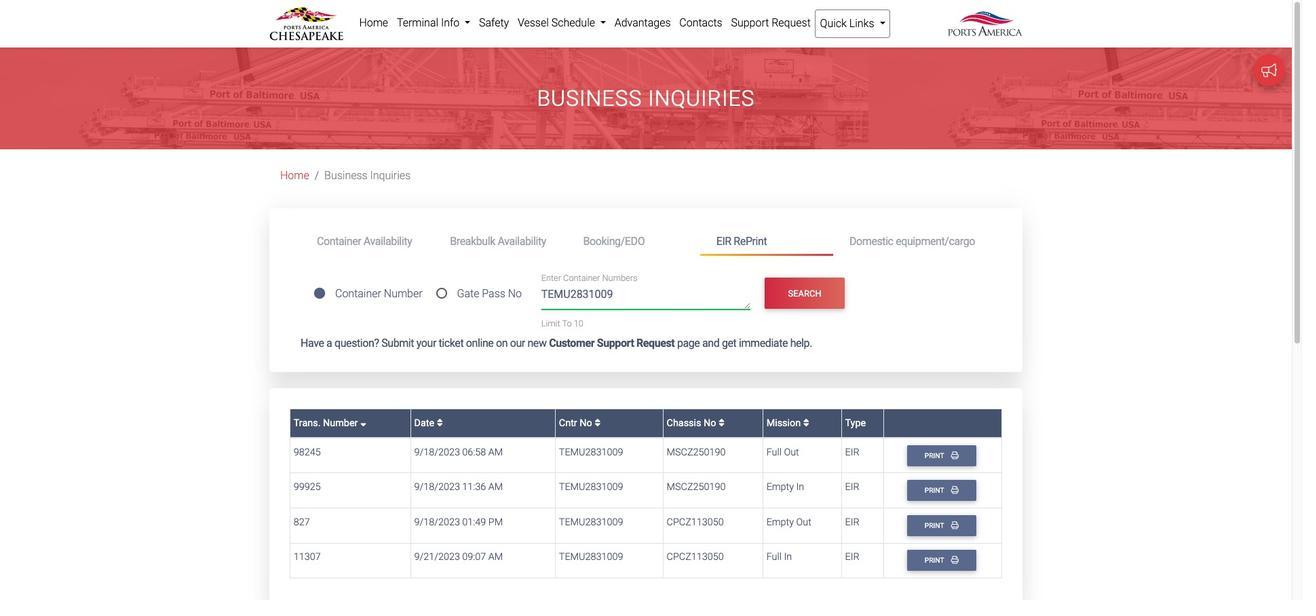 Task type: vqa. For each thing, say whether or not it's contained in the screenshot.
a
yes



Task type: describe. For each thing, give the bounding box(es) containing it.
numbers
[[602, 273, 638, 283]]

Enter Container Numbers text field
[[541, 286, 751, 310]]

9/18/2023 for 9/18/2023 11:36 am
[[414, 481, 460, 493]]

date
[[414, 417, 437, 429]]

temu2831009 for 9/18/2023 11:36 am
[[559, 481, 623, 493]]

availability for container availability
[[364, 235, 412, 248]]

home for the bottom home link
[[280, 169, 309, 182]]

0 vertical spatial support
[[731, 16, 769, 29]]

out for empty out
[[797, 516, 812, 528]]

trans. number
[[294, 417, 360, 429]]

98245
[[294, 446, 321, 458]]

and
[[703, 337, 720, 350]]

print image for empty out
[[952, 521, 959, 529]]

print for full in
[[925, 556, 946, 565]]

sort image
[[719, 418, 725, 428]]

0 vertical spatial request
[[772, 16, 811, 29]]

availability for breakbulk availability
[[498, 235, 546, 248]]

mission
[[767, 417, 804, 429]]

0 horizontal spatial no
[[508, 287, 522, 300]]

your
[[417, 337, 436, 350]]

vessel schedule link
[[514, 10, 611, 37]]

quick links link
[[815, 10, 891, 38]]

breakbulk availability link
[[434, 229, 567, 254]]

1 vertical spatial container
[[564, 273, 600, 283]]

temu2831009 for 9/18/2023 01:49 pm
[[559, 516, 623, 528]]

empty in
[[767, 481, 805, 493]]

support request
[[731, 16, 811, 29]]

container availability link
[[301, 229, 434, 254]]

print image for full out
[[952, 451, 959, 459]]

cntr
[[559, 417, 578, 429]]

booking/edo link
[[567, 229, 700, 254]]

contacts link
[[675, 10, 727, 37]]

01:49
[[463, 516, 486, 528]]

new
[[528, 337, 547, 350]]

full for full in
[[767, 551, 782, 563]]

booking/edo
[[583, 235, 645, 248]]

9/18/2023 06:58 am
[[414, 446, 503, 458]]

empty for empty out
[[767, 516, 794, 528]]

full in
[[767, 551, 792, 563]]

info
[[441, 16, 460, 29]]

sort image for cntr no
[[595, 418, 601, 428]]

enter container numbers
[[541, 273, 638, 283]]

on
[[496, 337, 508, 350]]

sort down image
[[360, 418, 367, 428]]

am for 9/18/2023 06:58 am
[[489, 446, 503, 458]]

0 vertical spatial home link
[[355, 10, 393, 37]]

print for empty out
[[925, 521, 946, 530]]

breakbulk availability
[[450, 235, 546, 248]]

advantages
[[615, 16, 671, 29]]

am for 9/18/2023 11:36 am
[[489, 481, 503, 493]]

in for empty in
[[797, 481, 805, 493]]

09:07
[[463, 551, 486, 563]]

terminal info link
[[393, 10, 475, 37]]

question?
[[335, 337, 379, 350]]

trans.
[[294, 417, 321, 429]]

0 horizontal spatial support
[[597, 337, 634, 350]]

empty out
[[767, 516, 812, 528]]

immediate
[[739, 337, 788, 350]]

vessel
[[518, 16, 549, 29]]

99925
[[294, 481, 321, 493]]

have a question? submit your ticket online on our new customer support request page and get immediate help.
[[301, 337, 813, 350]]

0 horizontal spatial business inquiries
[[325, 169, 411, 182]]

1 vertical spatial home link
[[280, 169, 309, 182]]

11307
[[294, 551, 321, 563]]

0 vertical spatial inquiries
[[648, 86, 755, 111]]

number for container number
[[384, 287, 423, 300]]

container for container number
[[335, 287, 381, 300]]

0 horizontal spatial inquiries
[[370, 169, 411, 182]]

home for top home link
[[359, 16, 388, 29]]

9/18/2023 01:49 pm
[[414, 516, 503, 528]]

search button
[[765, 278, 845, 309]]

our
[[510, 337, 525, 350]]

safety link
[[475, 10, 514, 37]]

temu2831009 for 9/18/2023 06:58 am
[[559, 446, 623, 458]]

equipment/cargo
[[896, 235, 975, 248]]

quick
[[820, 17, 847, 30]]

9/21/2023
[[414, 551, 460, 563]]

limit to 10
[[541, 318, 584, 329]]

limit
[[541, 318, 560, 329]]

mscz250190 for empty
[[667, 481, 726, 493]]

1 vertical spatial request
[[637, 337, 675, 350]]

9/21/2023 09:07 am
[[414, 551, 503, 563]]

06:58
[[463, 446, 486, 458]]

10
[[574, 318, 584, 329]]

cntr no link
[[559, 417, 601, 429]]

page
[[677, 337, 700, 350]]

to
[[562, 318, 572, 329]]

827
[[294, 516, 310, 528]]

full for full out
[[767, 446, 782, 458]]

11:36
[[463, 481, 486, 493]]

get
[[722, 337, 737, 350]]



Task type: locate. For each thing, give the bounding box(es) containing it.
0 vertical spatial number
[[384, 287, 423, 300]]

1 horizontal spatial sort image
[[595, 418, 601, 428]]

1 vertical spatial full
[[767, 551, 782, 563]]

support right contacts
[[731, 16, 769, 29]]

1 vertical spatial support
[[597, 337, 634, 350]]

2 cpcz113050 from the top
[[667, 551, 724, 563]]

1 horizontal spatial no
[[580, 417, 592, 429]]

request
[[772, 16, 811, 29], [637, 337, 675, 350]]

domestic equipment/cargo
[[850, 235, 975, 248]]

0 vertical spatial cpcz113050
[[667, 516, 724, 528]]

1 horizontal spatial in
[[797, 481, 805, 493]]

full
[[767, 446, 782, 458], [767, 551, 782, 563]]

sort image for mission
[[804, 418, 810, 428]]

0 vertical spatial print image
[[952, 521, 959, 529]]

in down empty out
[[784, 551, 792, 563]]

1 vertical spatial business
[[325, 169, 368, 182]]

business inquiries
[[537, 86, 755, 111], [325, 169, 411, 182]]

container number
[[335, 287, 423, 300]]

1 9/18/2023 from the top
[[414, 446, 460, 458]]

terminal info
[[397, 16, 462, 29]]

chassis no link
[[667, 417, 725, 429]]

9/18/2023 for 9/18/2023 01:49 pm
[[414, 516, 460, 528]]

print for full out
[[925, 451, 946, 460]]

request left page
[[637, 337, 675, 350]]

in for full in
[[784, 551, 792, 563]]

container up question?
[[335, 287, 381, 300]]

1 full from the top
[[767, 446, 782, 458]]

sort image up 9/18/2023 06:58 am
[[437, 418, 443, 428]]

1 vertical spatial number
[[323, 417, 358, 429]]

online
[[466, 337, 494, 350]]

3 print from the top
[[925, 521, 946, 530]]

1 horizontal spatial support
[[731, 16, 769, 29]]

in up empty out
[[797, 481, 805, 493]]

1 horizontal spatial availability
[[498, 235, 546, 248]]

1 horizontal spatial business
[[537, 86, 642, 111]]

0 horizontal spatial home
[[280, 169, 309, 182]]

1 vertical spatial out
[[797, 516, 812, 528]]

request left quick
[[772, 16, 811, 29]]

availability up enter
[[498, 235, 546, 248]]

2 availability from the left
[[498, 235, 546, 248]]

2 print link from the top
[[908, 480, 977, 501]]

3 am from the top
[[489, 551, 503, 563]]

eir for empty in
[[845, 481, 860, 493]]

gate pass no
[[457, 287, 522, 300]]

eir reprint
[[717, 235, 767, 248]]

1 am from the top
[[489, 446, 503, 458]]

print image for full in
[[952, 556, 959, 564]]

0 vertical spatial mscz250190
[[667, 446, 726, 458]]

1 availability from the left
[[364, 235, 412, 248]]

1 horizontal spatial home link
[[355, 10, 393, 37]]

0 vertical spatial out
[[784, 446, 799, 458]]

0 horizontal spatial sort image
[[437, 418, 443, 428]]

4 print from the top
[[925, 556, 946, 565]]

quick links
[[820, 17, 877, 30]]

number for trans. number
[[323, 417, 358, 429]]

am for 9/21/2023 09:07 am
[[489, 551, 503, 563]]

support request link
[[727, 10, 815, 37]]

home
[[359, 16, 388, 29], [280, 169, 309, 182]]

date link
[[414, 417, 443, 429]]

0 horizontal spatial request
[[637, 337, 675, 350]]

no for chassis no
[[704, 417, 717, 429]]

cpcz113050 for empty
[[667, 516, 724, 528]]

3 print link from the top
[[908, 515, 977, 536]]

container availability
[[317, 235, 412, 248]]

0 vertical spatial home
[[359, 16, 388, 29]]

no left sort image
[[704, 417, 717, 429]]

container right enter
[[564, 273, 600, 283]]

temu2831009 for 9/21/2023 09:07 am
[[559, 551, 623, 563]]

empty down 'full out'
[[767, 481, 794, 493]]

1 vertical spatial empty
[[767, 516, 794, 528]]

mission link
[[767, 417, 810, 429]]

0 horizontal spatial number
[[323, 417, 358, 429]]

0 horizontal spatial business
[[325, 169, 368, 182]]

full down empty out
[[767, 551, 782, 563]]

9/18/2023
[[414, 446, 460, 458], [414, 481, 460, 493], [414, 516, 460, 528]]

sort image for date
[[437, 418, 443, 428]]

breakbulk
[[450, 235, 496, 248]]

in
[[797, 481, 805, 493], [784, 551, 792, 563]]

print link for empty out
[[908, 515, 977, 536]]

eir reprint link
[[700, 229, 834, 256]]

9/18/2023 left '11:36'
[[414, 481, 460, 493]]

0 horizontal spatial in
[[784, 551, 792, 563]]

customer
[[549, 337, 595, 350]]

4 print link from the top
[[908, 550, 977, 571]]

9/18/2023 for 9/18/2023 06:58 am
[[414, 446, 460, 458]]

sort image left type
[[804, 418, 810, 428]]

2 temu2831009 from the top
[[559, 481, 623, 493]]

enter
[[541, 273, 561, 283]]

customer support request link
[[549, 337, 675, 350]]

pass
[[482, 287, 506, 300]]

type
[[845, 417, 866, 429]]

1 print link from the top
[[908, 445, 977, 466]]

1 horizontal spatial request
[[772, 16, 811, 29]]

sort image right cntr
[[595, 418, 601, 428]]

1 print from the top
[[925, 451, 946, 460]]

2 print from the top
[[925, 486, 946, 495]]

1 vertical spatial print image
[[952, 556, 959, 564]]

2 vertical spatial 9/18/2023
[[414, 516, 460, 528]]

sort image inside cntr no link
[[595, 418, 601, 428]]

1 vertical spatial print image
[[952, 486, 959, 494]]

0 vertical spatial in
[[797, 481, 805, 493]]

no right "pass"
[[508, 287, 522, 300]]

1 horizontal spatial home
[[359, 16, 388, 29]]

0 vertical spatial container
[[317, 235, 361, 248]]

2 mscz250190 from the top
[[667, 481, 726, 493]]

availability up container number at the left of the page
[[364, 235, 412, 248]]

3 temu2831009 from the top
[[559, 516, 623, 528]]

0 vertical spatial empty
[[767, 481, 794, 493]]

sort image
[[437, 418, 443, 428], [595, 418, 601, 428], [804, 418, 810, 428]]

eir for empty out
[[845, 516, 860, 528]]

1 horizontal spatial business inquiries
[[537, 86, 755, 111]]

out for full out
[[784, 446, 799, 458]]

pm
[[489, 516, 503, 528]]

print link for full out
[[908, 445, 977, 466]]

a
[[327, 337, 332, 350]]

cntr no
[[559, 417, 595, 429]]

0 vertical spatial am
[[489, 446, 503, 458]]

2 vertical spatial container
[[335, 287, 381, 300]]

out
[[784, 446, 799, 458], [797, 516, 812, 528]]

empty for empty in
[[767, 481, 794, 493]]

links
[[850, 17, 875, 30]]

1 horizontal spatial number
[[384, 287, 423, 300]]

0 horizontal spatial availability
[[364, 235, 412, 248]]

0 vertical spatial full
[[767, 446, 782, 458]]

sort image inside date link
[[437, 418, 443, 428]]

am right 09:07
[[489, 551, 503, 563]]

terminal
[[397, 16, 439, 29]]

gate
[[457, 287, 480, 300]]

inquiries
[[648, 86, 755, 111], [370, 169, 411, 182]]

contacts
[[680, 16, 723, 29]]

1 vertical spatial cpcz113050
[[667, 551, 724, 563]]

help.
[[791, 337, 813, 350]]

1 vertical spatial business inquiries
[[325, 169, 411, 182]]

1 vertical spatial home
[[280, 169, 309, 182]]

eir
[[717, 235, 732, 248], [845, 446, 860, 458], [845, 481, 860, 493], [845, 516, 860, 528], [845, 551, 860, 563]]

container for container availability
[[317, 235, 361, 248]]

empty
[[767, 481, 794, 493], [767, 516, 794, 528]]

print link for empty in
[[908, 480, 977, 501]]

domestic
[[850, 235, 894, 248]]

print link
[[908, 445, 977, 466], [908, 480, 977, 501], [908, 515, 977, 536], [908, 550, 977, 571]]

full out
[[767, 446, 799, 458]]

1 print image from the top
[[952, 451, 959, 459]]

trans. number link
[[294, 417, 367, 429]]

schedule
[[552, 16, 595, 29]]

submit
[[382, 337, 414, 350]]

9/18/2023 up 9/21/2023
[[414, 516, 460, 528]]

container
[[317, 235, 361, 248], [564, 273, 600, 283], [335, 287, 381, 300]]

cpcz113050
[[667, 516, 724, 528], [667, 551, 724, 563]]

2 sort image from the left
[[595, 418, 601, 428]]

sort image inside mission link
[[804, 418, 810, 428]]

print image
[[952, 521, 959, 529], [952, 556, 959, 564]]

9/18/2023 11:36 am
[[414, 481, 503, 493]]

print image
[[952, 451, 959, 459], [952, 486, 959, 494]]

eir for full out
[[845, 446, 860, 458]]

safety
[[479, 16, 509, 29]]

2 horizontal spatial sort image
[[804, 418, 810, 428]]

0 vertical spatial 9/18/2023
[[414, 446, 460, 458]]

advantages link
[[611, 10, 675, 37]]

no right cntr
[[580, 417, 592, 429]]

print
[[925, 451, 946, 460], [925, 486, 946, 495], [925, 521, 946, 530], [925, 556, 946, 565]]

vessel schedule
[[518, 16, 598, 29]]

temu2831009
[[559, 446, 623, 458], [559, 481, 623, 493], [559, 516, 623, 528], [559, 551, 623, 563]]

search
[[789, 288, 822, 298]]

cpcz113050 for full
[[667, 551, 724, 563]]

reprint
[[734, 235, 767, 248]]

chassis no
[[667, 417, 719, 429]]

number up "submit"
[[384, 287, 423, 300]]

out down mission link
[[784, 446, 799, 458]]

2 print image from the top
[[952, 556, 959, 564]]

empty up full in
[[767, 516, 794, 528]]

1 vertical spatial inquiries
[[370, 169, 411, 182]]

1 vertical spatial in
[[784, 551, 792, 563]]

1 sort image from the left
[[437, 418, 443, 428]]

0 vertical spatial business
[[537, 86, 642, 111]]

support right customer
[[597, 337, 634, 350]]

1 print image from the top
[[952, 521, 959, 529]]

2 full from the top
[[767, 551, 782, 563]]

2 vertical spatial am
[[489, 551, 503, 563]]

2 horizontal spatial no
[[704, 417, 717, 429]]

mscz250190 for full
[[667, 446, 726, 458]]

no
[[508, 287, 522, 300], [580, 417, 592, 429], [704, 417, 717, 429]]

am right 06:58
[[489, 446, 503, 458]]

no for cntr no
[[580, 417, 592, 429]]

full down mission
[[767, 446, 782, 458]]

container inside "container availability" link
[[317, 235, 361, 248]]

eir for full in
[[845, 551, 860, 563]]

out down empty in
[[797, 516, 812, 528]]

print for empty in
[[925, 486, 946, 495]]

1 temu2831009 from the top
[[559, 446, 623, 458]]

domestic equipment/cargo link
[[834, 229, 992, 254]]

have
[[301, 337, 324, 350]]

3 sort image from the left
[[804, 418, 810, 428]]

0 vertical spatial business inquiries
[[537, 86, 755, 111]]

2 print image from the top
[[952, 486, 959, 494]]

1 vertical spatial mscz250190
[[667, 481, 726, 493]]

mscz250190
[[667, 446, 726, 458], [667, 481, 726, 493]]

1 horizontal spatial inquiries
[[648, 86, 755, 111]]

4 temu2831009 from the top
[[559, 551, 623, 563]]

am
[[489, 446, 503, 458], [489, 481, 503, 493], [489, 551, 503, 563]]

1 vertical spatial am
[[489, 481, 503, 493]]

3 9/18/2023 from the top
[[414, 516, 460, 528]]

am right '11:36'
[[489, 481, 503, 493]]

chassis
[[667, 417, 702, 429]]

print link for full in
[[908, 550, 977, 571]]

1 cpcz113050 from the top
[[667, 516, 724, 528]]

2 empty from the top
[[767, 516, 794, 528]]

9/18/2023 down date link
[[414, 446, 460, 458]]

number left sort down image
[[323, 417, 358, 429]]

home link
[[355, 10, 393, 37], [280, 169, 309, 182]]

2 9/18/2023 from the top
[[414, 481, 460, 493]]

1 vertical spatial 9/18/2023
[[414, 481, 460, 493]]

print image for empty in
[[952, 486, 959, 494]]

1 mscz250190 from the top
[[667, 446, 726, 458]]

2 am from the top
[[489, 481, 503, 493]]

business
[[537, 86, 642, 111], [325, 169, 368, 182]]

ticket
[[439, 337, 464, 350]]

0 vertical spatial print image
[[952, 451, 959, 459]]

container up container number at the left of the page
[[317, 235, 361, 248]]

0 horizontal spatial home link
[[280, 169, 309, 182]]

1 empty from the top
[[767, 481, 794, 493]]



